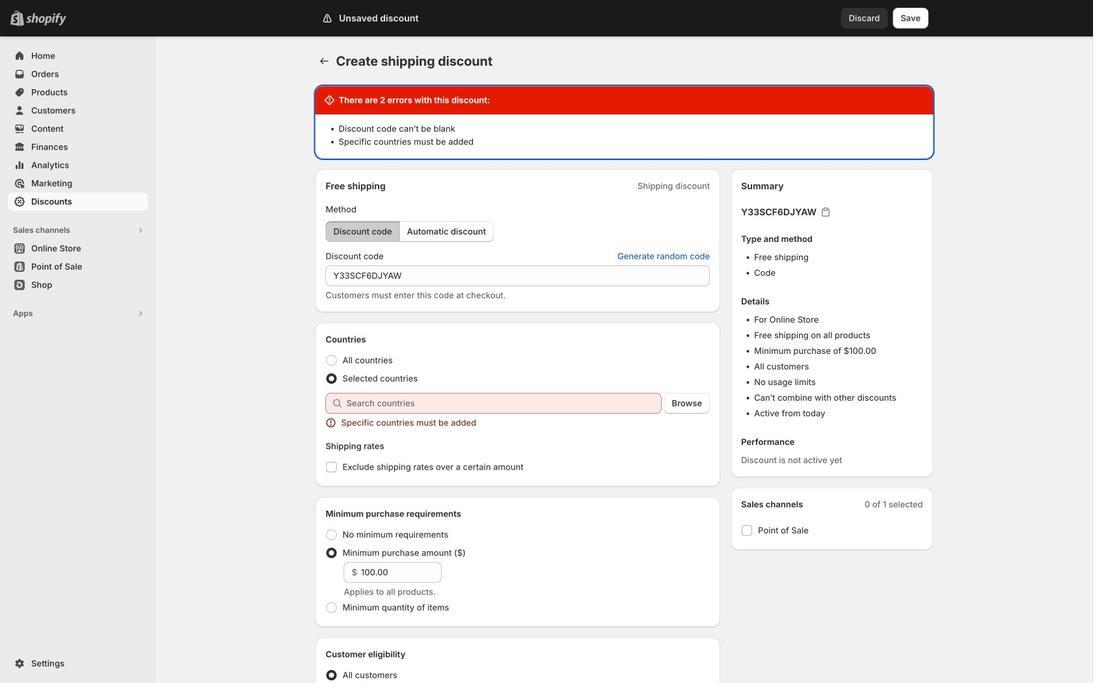 Task type: describe. For each thing, give the bounding box(es) containing it.
Search countries text field
[[347, 393, 662, 414]]



Task type: vqa. For each thing, say whether or not it's contained in the screenshot.
text box
yes



Task type: locate. For each thing, give the bounding box(es) containing it.
shopify image
[[26, 13, 66, 26]]

0.00 text field
[[361, 562, 442, 583]]

None text field
[[326, 266, 710, 286]]



